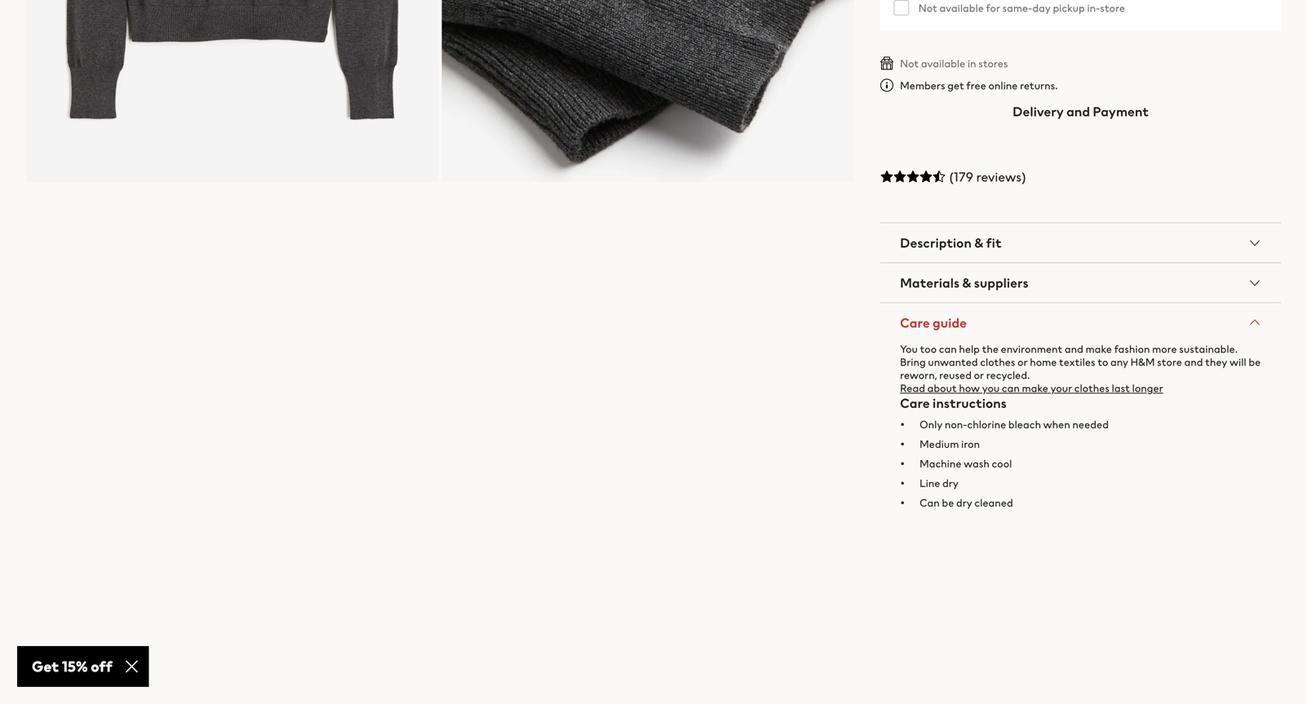 Task type: vqa. For each thing, say whether or not it's contained in the screenshot.
NOT AVAILABLE IN STORES
yes



Task type: locate. For each thing, give the bounding box(es) containing it.
the
[[982, 341, 999, 357]]

non-
[[945, 417, 968, 432]]

make left fashion
[[1086, 341, 1112, 357]]

&
[[975, 234, 984, 252], [963, 274, 972, 292]]

be right "can"
[[942, 495, 954, 511]]

(179 reviews)
[[949, 167, 1027, 186]]

can
[[939, 341, 957, 357], [1002, 381, 1020, 396]]

make left your
[[1022, 381, 1049, 396]]

0 vertical spatial make
[[1086, 341, 1112, 357]]

0 vertical spatial care
[[900, 314, 930, 332]]

0 vertical spatial dry
[[943, 475, 959, 491]]

description & fit button
[[881, 223, 1281, 263]]

will
[[1230, 354, 1247, 370]]

and left they
[[1185, 354, 1203, 370]]

medium
[[920, 436, 959, 452]]

longer
[[1133, 381, 1164, 396]]

care up only
[[900, 394, 930, 413]]

(179
[[949, 167, 974, 186]]

line
[[920, 475, 941, 491]]

1 horizontal spatial be
[[1249, 354, 1261, 370]]

dry
[[943, 475, 959, 491], [957, 495, 973, 511]]

bleach
[[1009, 417, 1041, 432]]

available
[[921, 55, 966, 71]]

1 horizontal spatial make
[[1086, 341, 1112, 357]]

cleaned
[[975, 495, 1013, 511]]

get
[[948, 78, 965, 93]]

0 horizontal spatial clothes
[[980, 354, 1016, 370]]

& left the suppliers
[[963, 274, 972, 292]]

dry right the line
[[943, 475, 959, 491]]

1 care from the top
[[900, 314, 930, 332]]

online
[[989, 78, 1018, 93]]

0 horizontal spatial or
[[974, 367, 984, 383]]

environment
[[1001, 341, 1063, 357]]

clothes down to
[[1075, 381, 1110, 396]]

2 care from the top
[[900, 394, 930, 413]]

(179 reviews) button
[[881, 157, 1281, 196]]

or
[[1018, 354, 1028, 370], [974, 367, 984, 383]]

not available in stores button
[[881, 55, 1008, 71]]

0 horizontal spatial &
[[963, 274, 972, 292]]

1 horizontal spatial can
[[1002, 381, 1020, 396]]

reworn,
[[900, 367, 937, 383]]

fashion
[[1115, 341, 1150, 357]]

suppliers
[[974, 274, 1029, 292]]

1 vertical spatial care
[[900, 394, 930, 413]]

make
[[1086, 341, 1112, 357], [1022, 381, 1049, 396]]

care
[[900, 314, 930, 332], [900, 394, 930, 413]]

1 vertical spatial can
[[1002, 381, 1020, 396]]

and
[[1067, 102, 1090, 121], [1065, 341, 1084, 357], [1185, 354, 1203, 370]]

delivery and payment
[[1013, 102, 1149, 121]]

they
[[1206, 354, 1228, 370]]

materials & suppliers
[[900, 274, 1029, 292]]

recycled.
[[986, 367, 1030, 383]]

be
[[1249, 354, 1261, 370], [942, 495, 954, 511]]

care guide
[[900, 314, 967, 332]]

can right you
[[1002, 381, 1020, 396]]

only
[[920, 417, 943, 432]]

iron
[[961, 436, 980, 452]]

1 horizontal spatial clothes
[[1075, 381, 1110, 396]]

1 horizontal spatial or
[[1018, 354, 1028, 370]]

or right the reused
[[974, 367, 984, 383]]

0 horizontal spatial make
[[1022, 381, 1049, 396]]

read
[[900, 381, 925, 396]]

h&m
[[1131, 354, 1155, 370]]

& left 'fit' at the top right
[[975, 234, 984, 252]]

machine
[[920, 456, 962, 471]]

be right will
[[1249, 354, 1261, 370]]

members get free online returns.
[[900, 78, 1058, 93]]

any
[[1111, 354, 1129, 370]]

materials
[[900, 274, 960, 292]]

0 vertical spatial can
[[939, 341, 957, 357]]

or left home
[[1018, 354, 1028, 370]]

care up you
[[900, 314, 930, 332]]

in
[[968, 55, 977, 71]]

your
[[1051, 381, 1073, 396]]

reused
[[939, 367, 972, 383]]

can right the too
[[939, 341, 957, 357]]

and right delivery
[[1067, 102, 1090, 121]]

1 vertical spatial be
[[942, 495, 954, 511]]

0 vertical spatial &
[[975, 234, 984, 252]]

delivery
[[1013, 102, 1064, 121]]

description & fit
[[900, 234, 1002, 252]]

clothes
[[980, 354, 1016, 370], [1075, 381, 1110, 396]]

dry left cleaned
[[957, 495, 973, 511]]

1 vertical spatial make
[[1022, 381, 1049, 396]]

1 vertical spatial &
[[963, 274, 972, 292]]

fit
[[986, 234, 1002, 252]]

1 horizontal spatial &
[[975, 234, 984, 252]]

clothes up you
[[980, 354, 1016, 370]]



Task type: describe. For each thing, give the bounding box(es) containing it.
to
[[1098, 354, 1109, 370]]

you
[[982, 381, 1000, 396]]

free
[[967, 78, 987, 93]]

stores
[[979, 55, 1008, 71]]

payment
[[1093, 102, 1149, 121]]

instructions
[[933, 394, 1007, 413]]

members
[[900, 78, 946, 93]]

delivery and payment button
[[881, 92, 1281, 131]]

more
[[1153, 341, 1177, 357]]

guide
[[933, 314, 967, 332]]

help
[[959, 341, 980, 357]]

read about how you can make your clothes last longer link
[[900, 381, 1164, 396]]

how
[[959, 381, 980, 396]]

home
[[1030, 354, 1057, 370]]

turtleneck sweater - dark gray melange - ladies | h&m us image
[[26, 0, 439, 182]]

chlorine
[[968, 417, 1006, 432]]

and inside button
[[1067, 102, 1090, 121]]

1 vertical spatial clothes
[[1075, 381, 1110, 396]]

you
[[900, 341, 918, 357]]

0 vertical spatial be
[[1249, 354, 1261, 370]]

& for materials
[[963, 274, 972, 292]]

cool
[[992, 456, 1012, 471]]

sustainable.
[[1180, 341, 1238, 357]]

bring
[[900, 354, 926, 370]]

care guide button
[[881, 303, 1281, 343]]

about
[[928, 381, 957, 396]]

returns.
[[1020, 78, 1058, 93]]

care inside you too can help the environment and make fashion more sustainable. bring unwanted clothes or home textiles to any h&m store and they will be reworn, reused or recycled. read about how you can make your clothes last longer care instructions only non-chlorine bleach when needed medium iron machine wash cool line dry can be dry cleaned
[[900, 394, 930, 413]]

materials & suppliers button
[[881, 263, 1281, 303]]

4.5 / 5 image
[[881, 170, 946, 183]]

and left to
[[1065, 341, 1084, 357]]

too
[[920, 341, 937, 357]]

textiles
[[1059, 354, 1096, 370]]

unwanted
[[928, 354, 978, 370]]

Not available for same-day pickup in-store checkbox
[[894, 0, 908, 12]]

last
[[1112, 381, 1130, 396]]

0 horizontal spatial can
[[939, 341, 957, 357]]

when
[[1044, 417, 1071, 432]]

store
[[1157, 354, 1182, 370]]

wash
[[964, 456, 990, 471]]

can
[[920, 495, 940, 511]]

you too can help the environment and make fashion more sustainable. bring unwanted clothes or home textiles to any h&m store and they will be reworn, reused or recycled. read about how you can make your clothes last longer care instructions only non-chlorine bleach when needed medium iron machine wash cool line dry can be dry cleaned
[[900, 341, 1261, 511]]

0 vertical spatial clothes
[[980, 354, 1016, 370]]

care inside dropdown button
[[900, 314, 930, 332]]

1 vertical spatial dry
[[957, 495, 973, 511]]

turtleneck sweater - dark gray melange - ladies | h&m us 2 image
[[442, 0, 855, 182]]

not
[[900, 55, 919, 71]]

0 horizontal spatial be
[[942, 495, 954, 511]]

description
[[900, 234, 972, 252]]

reviews)
[[976, 167, 1027, 186]]

not available in stores
[[900, 55, 1008, 71]]

needed
[[1073, 417, 1109, 432]]

& for description
[[975, 234, 984, 252]]



